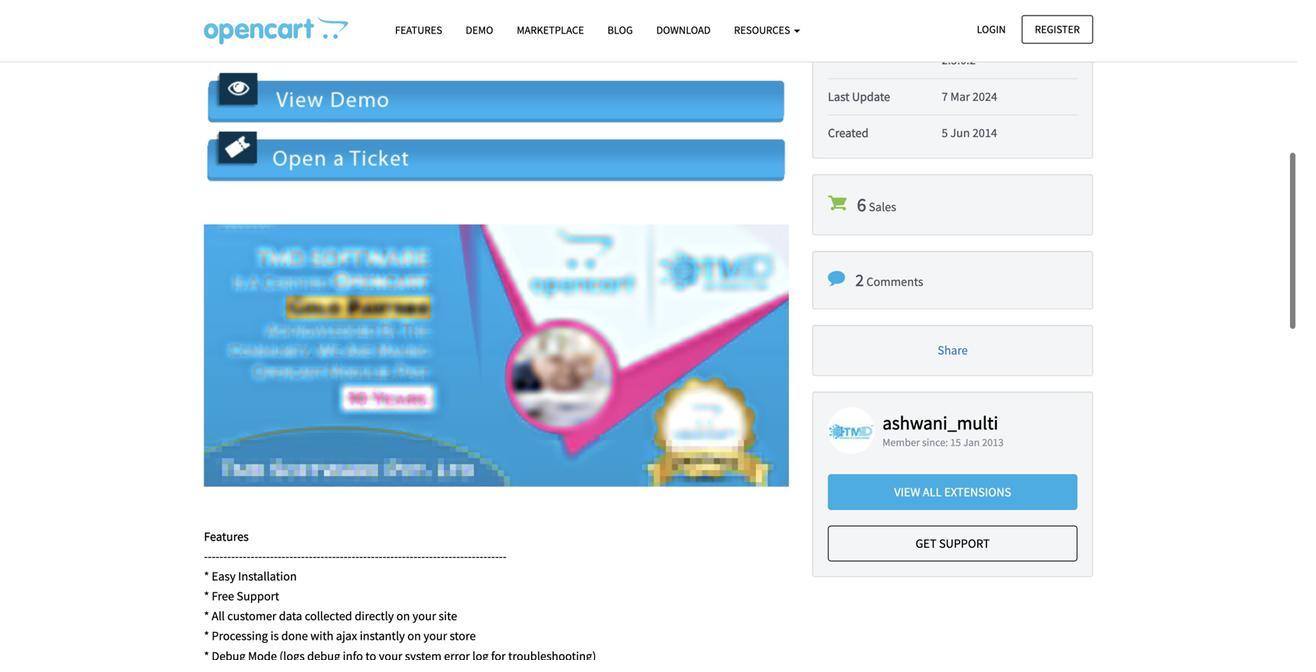 Task type: locate. For each thing, give the bounding box(es) containing it.
support inside features ------------------------------------------------------------------------------ * easy installation * free support * all customer data collected directly on your site * processing is done with ajax instantly on your store
[[237, 589, 279, 605]]

is
[[502, 33, 510, 48], [270, 629, 279, 645]]

ajax
[[336, 629, 357, 645]]

0 vertical spatial is
[[502, 33, 510, 48]]

features for features
[[395, 23, 442, 37]]

0 horizontal spatial support
[[237, 589, 279, 605]]

61 - from the left
[[437, 549, 441, 565]]

installation
[[238, 569, 297, 585]]

2 - from the left
[[208, 549, 212, 565]]

60 - from the left
[[433, 549, 437, 565]]

directly inside this module adds support for "payvision" payment integration into your website. the cart confirmation page will have the cc fields directly on the page. all processing is done on your domain.
[[319, 33, 358, 48]]

7
[[942, 89, 948, 104]]

this module adds support for "payvision" payment integration into your website. the cart confirmation page will have the cc fields directly on the page. all processing is done on your domain.
[[204, 13, 772, 48]]

member
[[883, 436, 920, 450]]

share link
[[938, 343, 968, 358]]

view all extensions
[[894, 485, 1011, 500]]

59 - from the left
[[429, 549, 433, 565]]

46 - from the left
[[379, 549, 383, 565]]

55 - from the left
[[414, 549, 417, 565]]

features inside features ------------------------------------------------------------------------------ * easy installation * free support * all customer data collected directly on your site * processing is done with ajax instantly on your store
[[204, 529, 249, 545]]

register
[[1035, 22, 1080, 36]]

support up customer
[[237, 589, 279, 605]]

integration
[[477, 13, 534, 29]]

3 - from the left
[[212, 549, 216, 565]]

1 vertical spatial directly
[[355, 609, 394, 625]]

21 - from the left
[[282, 549, 286, 565]]

cc
[[272, 33, 286, 48]]

0 horizontal spatial all
[[212, 609, 225, 625]]

5
[[942, 125, 948, 141]]

* left easy
[[204, 569, 209, 585]]

marketplace
[[517, 23, 584, 37]]

customer
[[227, 609, 276, 625]]

* left processing
[[204, 629, 209, 645]]

23 - from the left
[[289, 549, 293, 565]]

*
[[204, 569, 209, 585], [204, 589, 209, 605], [204, 609, 209, 625], [204, 629, 209, 645]]

49 - from the left
[[390, 549, 394, 565]]

collected
[[305, 609, 352, 625]]

63 - from the left
[[445, 549, 449, 565]]

download link
[[645, 16, 722, 44]]

2014
[[973, 125, 997, 141]]

the
[[252, 33, 270, 48], [377, 33, 394, 48]]

2 comments
[[855, 269, 923, 291]]

blog link
[[596, 16, 645, 44]]

directly inside features ------------------------------------------------------------------------------ * easy installation * free support * all customer data collected directly on your site * processing is done with ajax instantly on your store
[[355, 609, 394, 625]]

75 - from the left
[[491, 549, 495, 565]]

fields
[[289, 33, 317, 48]]

19 - from the left
[[274, 549, 278, 565]]

16 - from the left
[[262, 549, 266, 565]]

22 - from the left
[[285, 549, 289, 565]]

0 vertical spatial features
[[395, 23, 442, 37]]

13 - from the left
[[251, 549, 254, 565]]

module
[[228, 13, 268, 29]]

7 - from the left
[[227, 549, 231, 565]]

on down into
[[542, 33, 556, 48]]

all right page.
[[428, 33, 441, 48]]

5 - from the left
[[220, 549, 223, 565]]

-
[[204, 549, 208, 565], [208, 549, 212, 565], [212, 549, 216, 565], [216, 549, 220, 565], [220, 549, 223, 565], [223, 549, 227, 565], [227, 549, 231, 565], [231, 549, 235, 565], [235, 549, 239, 565], [239, 549, 243, 565], [243, 549, 247, 565], [247, 549, 251, 565], [251, 549, 254, 565], [254, 549, 258, 565], [258, 549, 262, 565], [262, 549, 266, 565], [266, 549, 270, 565], [270, 549, 274, 565], [274, 549, 278, 565], [278, 549, 282, 565], [282, 549, 286, 565], [285, 549, 289, 565], [289, 549, 293, 565], [293, 549, 297, 565], [297, 549, 301, 565], [301, 549, 305, 565], [305, 549, 309, 565], [309, 549, 313, 565], [313, 549, 317, 565], [317, 549, 320, 565], [320, 549, 324, 565], [324, 549, 328, 565], [328, 549, 332, 565], [332, 549, 336, 565], [336, 549, 340, 565], [340, 549, 344, 565], [344, 549, 348, 565], [348, 549, 351, 565], [351, 549, 355, 565], [355, 549, 359, 565], [359, 549, 363, 565], [363, 549, 367, 565], [367, 549, 371, 565], [371, 549, 375, 565], [375, 549, 379, 565], [379, 549, 383, 565], [383, 549, 386, 565], [386, 549, 390, 565], [390, 549, 394, 565], [394, 549, 398, 565], [398, 549, 402, 565], [402, 549, 406, 565], [406, 549, 410, 565], [410, 549, 414, 565], [414, 549, 417, 565], [417, 549, 421, 565], [421, 549, 425, 565], [425, 549, 429, 565], [429, 549, 433, 565], [433, 549, 437, 565], [437, 549, 441, 565], [441, 549, 445, 565], [445, 549, 449, 565], [449, 549, 452, 565], [452, 549, 456, 565], [456, 549, 460, 565], [460, 549, 464, 565], [464, 549, 468, 565], [468, 549, 472, 565], [472, 549, 476, 565], [476, 549, 480, 565], [480, 549, 483, 565], [483, 549, 487, 565], [487, 549, 491, 565], [491, 549, 495, 565], [495, 549, 499, 565], [499, 549, 503, 565], [503, 549, 507, 565]]

free
[[212, 589, 234, 605]]

15
[[950, 436, 961, 450]]

domain.
[[584, 33, 628, 48]]

features up easy
[[204, 529, 249, 545]]

15 - from the left
[[258, 549, 262, 565]]

directly down for
[[319, 33, 358, 48]]

processing
[[212, 629, 268, 645]]

your down site
[[424, 629, 447, 645]]

58 - from the left
[[425, 549, 429, 565]]

ashwani_multi
[[883, 412, 998, 435]]

1 - from the left
[[204, 549, 208, 565]]

17 - from the left
[[266, 549, 270, 565]]

processing
[[443, 33, 499, 48]]

53 - from the left
[[406, 549, 410, 565]]

done down data
[[281, 629, 308, 645]]

1 horizontal spatial done
[[513, 33, 539, 48]]

your left site
[[413, 609, 436, 625]]

for
[[343, 13, 357, 29]]

48 - from the left
[[386, 549, 390, 565]]

10 - from the left
[[239, 549, 243, 565]]

done down into
[[513, 33, 539, 48]]

0 horizontal spatial features
[[204, 529, 249, 545]]

your right into
[[560, 13, 583, 29]]

is down integration
[[502, 33, 510, 48]]

done
[[513, 33, 539, 48], [281, 629, 308, 645]]

all
[[923, 485, 942, 500]]

1 vertical spatial is
[[270, 629, 279, 645]]

on
[[361, 33, 375, 48], [542, 33, 556, 48], [396, 609, 410, 625], [407, 629, 421, 645]]

78 - from the left
[[503, 549, 507, 565]]

done inside this module adds support for "payvision" payment integration into your website. the cart confirmation page will have the cc fields directly on the page. all processing is done on your domain.
[[513, 33, 539, 48]]

is inside this module adds support for "payvision" payment integration into your website. the cart confirmation page will have the cc fields directly on the page. all processing is done on your domain.
[[502, 33, 510, 48]]

1 vertical spatial features
[[204, 529, 249, 545]]

all down free
[[212, 609, 225, 625]]

1 vertical spatial all
[[212, 609, 225, 625]]

directly up 'instantly'
[[355, 609, 394, 625]]

26 - from the left
[[301, 549, 305, 565]]

done inside features ------------------------------------------------------------------------------ * easy installation * free support * all customer data collected directly on your site * processing is done with ajax instantly on your store
[[281, 629, 308, 645]]

on right 'instantly'
[[407, 629, 421, 645]]

all
[[428, 33, 441, 48], [212, 609, 225, 625]]

6
[[857, 193, 866, 216]]

support right get
[[939, 536, 990, 552]]

1 vertical spatial done
[[281, 629, 308, 645]]

56 - from the left
[[417, 549, 421, 565]]

features
[[395, 23, 442, 37], [204, 529, 249, 545]]

2024
[[973, 89, 997, 104]]

1 horizontal spatial the
[[377, 33, 394, 48]]

comments
[[867, 274, 923, 290]]

marketplace link
[[505, 16, 596, 44]]

all inside this module adds support for "payvision" payment integration into your website. the cart confirmation page will have the cc fields directly on the page. all processing is done on your domain.
[[428, 33, 441, 48]]

support
[[299, 13, 340, 29]]

features left the processing
[[395, 23, 442, 37]]

adds
[[271, 13, 296, 29]]

the left cc
[[252, 33, 270, 48]]

your
[[560, 13, 583, 29], [558, 33, 582, 48], [413, 609, 436, 625], [424, 629, 447, 645]]

sales
[[869, 199, 896, 215]]

mar
[[950, 89, 970, 104]]

0 horizontal spatial done
[[281, 629, 308, 645]]

cart
[[654, 13, 675, 29]]

* left customer
[[204, 609, 209, 625]]

payment
[[428, 13, 474, 29]]

1 vertical spatial support
[[237, 589, 279, 605]]

68 - from the left
[[464, 549, 468, 565]]

1 horizontal spatial is
[[502, 33, 510, 48]]

blog
[[608, 23, 633, 37]]

0 vertical spatial done
[[513, 33, 539, 48]]

* left free
[[204, 589, 209, 605]]

1 horizontal spatial support
[[939, 536, 990, 552]]

jan
[[963, 436, 980, 450]]

is down customer
[[270, 629, 279, 645]]

9 - from the left
[[235, 549, 239, 565]]

cart mini image
[[828, 194, 847, 213]]

42 - from the left
[[363, 549, 367, 565]]

0 horizontal spatial the
[[252, 33, 270, 48]]

2 * from the top
[[204, 589, 209, 605]]

47 - from the left
[[383, 549, 386, 565]]

44 - from the left
[[371, 549, 375, 565]]

71 - from the left
[[476, 549, 480, 565]]

51 - from the left
[[398, 549, 402, 565]]

ashwani_multi image
[[828, 408, 875, 455]]

1 horizontal spatial features
[[395, 23, 442, 37]]

last update
[[828, 89, 890, 104]]

features link
[[383, 16, 454, 44]]

76 - from the left
[[495, 549, 499, 565]]

jun
[[950, 125, 970, 141]]

get support link
[[828, 526, 1078, 562]]

30 - from the left
[[317, 549, 320, 565]]

login
[[977, 22, 1006, 36]]

0 horizontal spatial is
[[270, 629, 279, 645]]

instantly
[[360, 629, 405, 645]]

0 vertical spatial all
[[428, 33, 441, 48]]

directly
[[319, 33, 358, 48], [355, 609, 394, 625]]

0 vertical spatial directly
[[319, 33, 358, 48]]

34 - from the left
[[332, 549, 336, 565]]

support
[[939, 536, 990, 552], [237, 589, 279, 605]]

70 - from the left
[[472, 549, 476, 565]]

45 - from the left
[[375, 549, 379, 565]]

50 - from the left
[[394, 549, 398, 565]]

with
[[310, 629, 334, 645]]

66 - from the left
[[456, 549, 460, 565]]

1 horizontal spatial all
[[428, 33, 441, 48]]

login link
[[964, 15, 1019, 44]]

the down "payvision"
[[377, 33, 394, 48]]



Task type: vqa. For each thing, say whether or not it's contained in the screenshot.
Update
yes



Task type: describe. For each thing, give the bounding box(es) containing it.
update
[[852, 89, 890, 104]]

features ------------------------------------------------------------------------------ * easy installation * free support * all customer data collected directly on your site * processing is done with ajax instantly on your store
[[204, 529, 507, 645]]

11 - from the left
[[243, 549, 247, 565]]

website.
[[586, 13, 630, 29]]

1 * from the top
[[204, 569, 209, 585]]

is inside features ------------------------------------------------------------------------------ * easy installation * free support * all customer data collected directly on your site * processing is done with ajax instantly on your store
[[270, 629, 279, 645]]

"payvision"
[[360, 13, 425, 29]]

3 * from the top
[[204, 609, 209, 625]]

40 - from the left
[[355, 549, 359, 565]]

67 - from the left
[[460, 549, 464, 565]]

2 the from the left
[[377, 33, 394, 48]]

get support
[[916, 536, 990, 552]]

62 - from the left
[[441, 549, 445, 565]]

ashwani_multi member since: 15 jan 2013
[[883, 412, 1004, 450]]

register link
[[1022, 15, 1093, 44]]

18 - from the left
[[270, 549, 274, 565]]

since:
[[922, 436, 948, 450]]

39 - from the left
[[351, 549, 355, 565]]

resources link
[[722, 16, 812, 44]]

comment image
[[828, 270, 845, 287]]

site
[[439, 609, 457, 625]]

data
[[279, 609, 302, 625]]

5 jun 2014
[[942, 125, 997, 141]]

created
[[828, 125, 869, 141]]

demo
[[466, 23, 493, 37]]

72 - from the left
[[480, 549, 483, 565]]

demo link
[[454, 16, 505, 44]]

the
[[632, 13, 652, 29]]

73 - from the left
[[483, 549, 487, 565]]

easy
[[212, 569, 236, 585]]

7 mar 2024
[[942, 89, 997, 104]]

77 - from the left
[[499, 549, 503, 565]]

view all extensions link
[[828, 474, 1078, 510]]

35 - from the left
[[336, 549, 340, 565]]

36 - from the left
[[340, 549, 344, 565]]

confirmation
[[677, 13, 745, 29]]

8 - from the left
[[231, 549, 235, 565]]

20 - from the left
[[278, 549, 282, 565]]

2
[[855, 269, 864, 291]]

28 - from the left
[[309, 549, 313, 565]]

on up 'instantly'
[[396, 609, 410, 625]]

27 - from the left
[[305, 549, 309, 565]]

29 - from the left
[[313, 549, 317, 565]]

view
[[894, 485, 920, 500]]

31 - from the left
[[320, 549, 324, 565]]

6 sales
[[857, 193, 896, 216]]

41 - from the left
[[359, 549, 363, 565]]

download
[[656, 23, 711, 37]]

65 - from the left
[[452, 549, 456, 565]]

features for features ------------------------------------------------------------------------------ * easy installation * free support * all customer data collected directly on your site * processing is done with ajax instantly on your store
[[204, 529, 249, 545]]

57 - from the left
[[421, 549, 425, 565]]

have
[[225, 33, 250, 48]]

opencart - payvision payment integration(1.5.x , 2.x & 3.x) image
[[204, 16, 348, 44]]

on down "payvision"
[[361, 33, 375, 48]]

0 vertical spatial support
[[939, 536, 990, 552]]

1 the from the left
[[252, 33, 270, 48]]

your left 'domain.'
[[558, 33, 582, 48]]

4 - from the left
[[216, 549, 220, 565]]

69 - from the left
[[468, 549, 472, 565]]

page
[[747, 13, 772, 29]]

24 - from the left
[[293, 549, 297, 565]]

store
[[450, 629, 476, 645]]

get
[[916, 536, 937, 552]]

14 - from the left
[[254, 549, 258, 565]]

54 - from the left
[[410, 549, 414, 565]]

extensions
[[944, 485, 1011, 500]]

37 - from the left
[[344, 549, 348, 565]]

will
[[204, 33, 222, 48]]

38 - from the left
[[348, 549, 351, 565]]

12 - from the left
[[247, 549, 251, 565]]

2013
[[982, 436, 1004, 450]]

33 - from the left
[[328, 549, 332, 565]]

4 * from the top
[[204, 629, 209, 645]]

last
[[828, 89, 850, 104]]

74 - from the left
[[487, 549, 491, 565]]

43 - from the left
[[367, 549, 371, 565]]

25 - from the left
[[297, 549, 301, 565]]

into
[[537, 13, 557, 29]]

6 - from the left
[[223, 549, 227, 565]]

all inside features ------------------------------------------------------------------------------ * easy installation * free support * all customer data collected directly on your site * processing is done with ajax instantly on your store
[[212, 609, 225, 625]]

32 - from the left
[[324, 549, 328, 565]]

52 - from the left
[[402, 549, 406, 565]]

64 - from the left
[[449, 549, 452, 565]]

resources
[[734, 23, 792, 37]]

share
[[938, 343, 968, 358]]

this
[[204, 13, 226, 29]]

page.
[[397, 33, 425, 48]]



